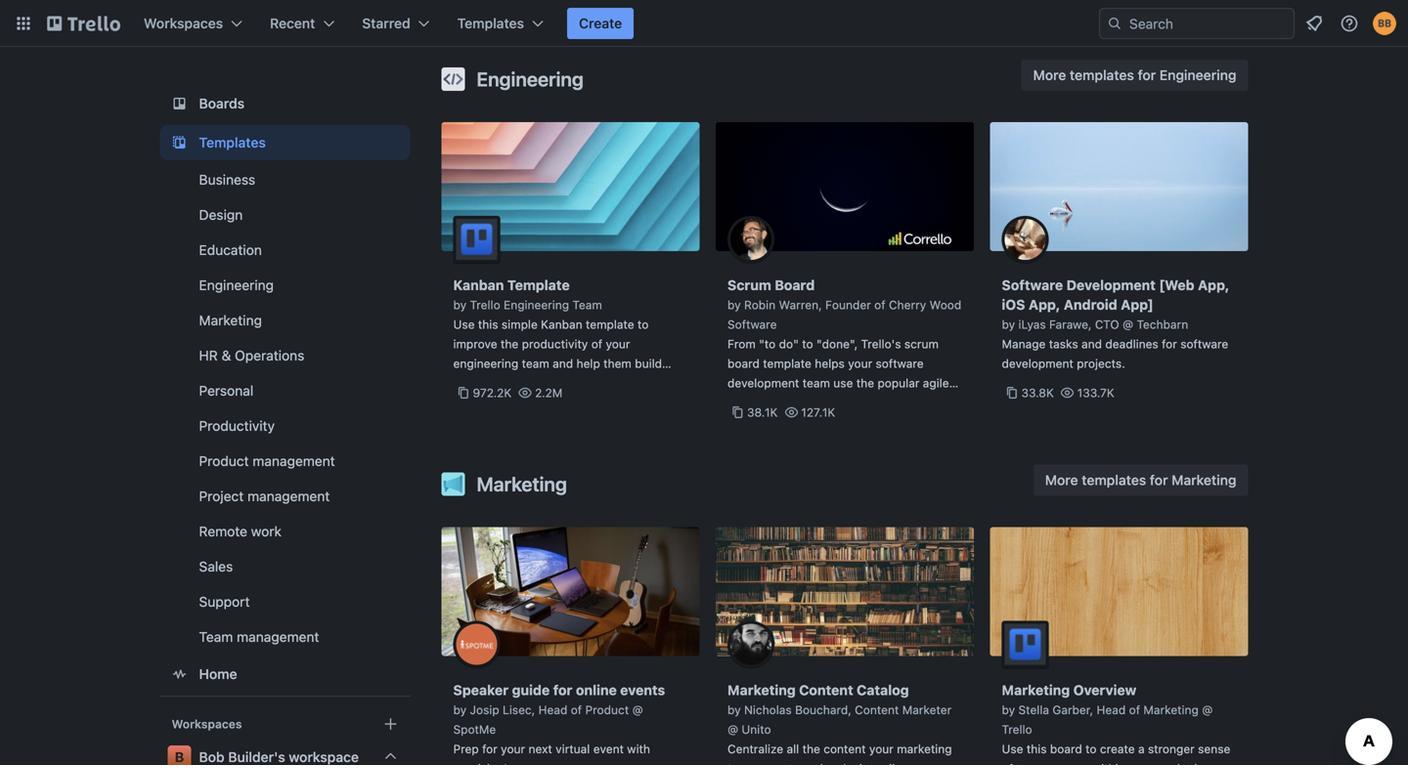Task type: vqa. For each thing, say whether or not it's contained in the screenshot.
Edit Button
no



Task type: describe. For each thing, give the bounding box(es) containing it.
33.8k
[[1022, 386, 1054, 400]]

by inside speaker guide for online events by josip lisec, head of product @ spotme prep for your next virtual event with precision!
[[453, 704, 467, 718]]

marketing
[[897, 743, 952, 757]]

founder
[[826, 298, 871, 312]]

recent button
[[258, 8, 347, 39]]

team management
[[199, 630, 319, 646]]

sales link
[[160, 552, 410, 583]]

development inside software development [web app, ios app, android app] by ilyas farawe, cto @ techbarn manage tasks and deadlines for software development projects.
[[1002, 357, 1074, 371]]

template
[[508, 277, 570, 293]]

products,
[[490, 377, 543, 390]]

template inside scrum board by robin warren, founder of cherry wood software from "to do" to "done", trello's scrum board template helps your software development team use the popular agile framework to finish work faster.
[[763, 357, 812, 371]]

bob builder (bobbuilder40) image
[[1373, 12, 1397, 35]]

the inside scrum board by robin warren, founder of cherry wood software from "to do" to "done", trello's scrum board template helps your software development team use the popular agile framework to finish work faster.
[[857, 377, 875, 390]]

from
[[728, 337, 756, 351]]

online
[[576, 683, 617, 699]]

&
[[222, 348, 231, 364]]

unito
[[742, 723, 771, 737]]

josip
[[470, 704, 500, 718]]

trello engineering team image
[[453, 216, 500, 263]]

of inside scrum board by robin warren, founder of cherry wood software from "to do" to "done", trello's scrum board template helps your software development team use the popular agile framework to finish work faster.
[[875, 298, 886, 312]]

your inside scrum board by robin warren, founder of cherry wood software from "to do" to "done", trello's scrum board template helps your software development team use the popular agile framework to finish work faster.
[[848, 357, 873, 371]]

create a workspace image
[[379, 713, 403, 737]]

your inside speaker guide for online events by josip lisec, head of product @ spotme prep for your next virtual event with precision!
[[501, 743, 525, 757]]

scrum
[[728, 277, 772, 293]]

of down the "overview"
[[1130, 704, 1141, 718]]

prep
[[453, 743, 479, 757]]

operations
[[235, 348, 305, 364]]

your inside marketing content catalog by nicholas bouchard, content marketer @ unito centralize all the content your marketing teams create and make it easil
[[870, 743, 894, 757]]

1 vertical spatial kanban
[[541, 318, 583, 332]]

transparency
[[1017, 763, 1089, 766]]

of left transparency
[[1002, 763, 1013, 766]]

create inside marketing overview by stella garber, head of marketing @ trello use this board to create a stronger sense of transparency within your marketin
[[1100, 743, 1135, 757]]

home
[[199, 667, 237, 683]]

software inside scrum board by robin warren, founder of cherry wood software from "to do" to "done", trello's scrum board template helps your software development team use the popular agile framework to finish work faster.
[[728, 318, 777, 332]]

management for product management
[[253, 453, 335, 470]]

use inside marketing overview by stella garber, head of marketing @ trello use this board to create a stronger sense of transparency within your marketin
[[1002, 743, 1024, 757]]

robin
[[744, 298, 776, 312]]

trello inside 'kanban template by trello engineering team use this simple kanban template to improve the productivity of your engineering team and help them build better products, faster.'
[[470, 298, 501, 312]]

build
[[635, 357, 662, 371]]

Search field
[[1123, 9, 1294, 38]]

management for project management
[[248, 489, 330, 505]]

templates inside dropdown button
[[458, 15, 524, 31]]

head inside marketing overview by stella garber, head of marketing @ trello use this board to create a stronger sense of transparency within your marketin
[[1097, 704, 1126, 718]]

finish
[[804, 396, 834, 410]]

personal link
[[160, 376, 410, 407]]

marketing link
[[160, 305, 410, 337]]

38.1k
[[747, 406, 778, 420]]

stella
[[1019, 704, 1050, 718]]

overview
[[1074, 683, 1137, 699]]

create
[[579, 15, 622, 31]]

sales
[[199, 559, 233, 575]]

@ inside software development [web app, ios app, android app] by ilyas farawe, cto @ techbarn manage tasks and deadlines for software development projects.
[[1123, 318, 1134, 332]]

ios
[[1002, 297, 1026, 313]]

simple
[[502, 318, 538, 332]]

1 vertical spatial team
[[199, 630, 233, 646]]

the inside 'kanban template by trello engineering team use this simple kanban template to improve the productivity of your engineering team and help them build better products, faster.'
[[501, 337, 519, 351]]

template board image
[[168, 131, 191, 155]]

remote work link
[[160, 517, 410, 548]]

project
[[199, 489, 244, 505]]

for for more templates for marketing
[[1150, 472, 1169, 489]]

product management
[[199, 453, 335, 470]]

garber,
[[1053, 704, 1094, 718]]

work inside scrum board by robin warren, founder of cherry wood software from "to do" to "done", trello's scrum board template helps your software development team use the popular agile framework to finish work faster.
[[838, 396, 864, 410]]

management for team management
[[237, 630, 319, 646]]

education
[[199, 242, 262, 258]]

project management link
[[160, 481, 410, 513]]

starred
[[362, 15, 411, 31]]

for for more templates for engineering
[[1138, 67, 1156, 83]]

board inside scrum board by robin warren, founder of cherry wood software from "to do" to "done", trello's scrum board template helps your software development team use the popular agile framework to finish work faster.
[[728, 357, 760, 371]]

warren,
[[779, 298, 822, 312]]

2.2m
[[535, 386, 563, 400]]

guide
[[512, 683, 550, 699]]

speaker
[[453, 683, 509, 699]]

precision!
[[453, 763, 508, 766]]

wood
[[930, 298, 962, 312]]

marketer
[[903, 704, 952, 718]]

deadlines
[[1106, 337, 1159, 351]]

board inside marketing overview by stella garber, head of marketing @ trello use this board to create a stronger sense of transparency within your marketin
[[1051, 743, 1083, 757]]

back to home image
[[47, 8, 120, 39]]

board
[[775, 277, 815, 293]]

head inside speaker guide for online events by josip lisec, head of product @ spotme prep for your next virtual event with precision!
[[539, 704, 568, 718]]

this inside 'kanban template by trello engineering team use this simple kanban template to improve the productivity of your engineering team and help them build better products, faster.'
[[478, 318, 498, 332]]

0 vertical spatial product
[[199, 453, 249, 470]]

board image
[[168, 92, 191, 115]]

within
[[1093, 763, 1126, 766]]

education link
[[160, 235, 410, 266]]

software inside software development [web app, ios app, android app] by ilyas farawe, cto @ techbarn manage tasks and deadlines for software development projects.
[[1181, 337, 1229, 351]]

next
[[529, 743, 553, 757]]

josip lisec, head of product @ spotme image
[[453, 622, 500, 669]]

software inside scrum board by robin warren, founder of cherry wood software from "to do" to "done", trello's scrum board template helps your software development team use the popular agile framework to finish work faster.
[[876, 357, 924, 371]]

create button
[[567, 8, 634, 39]]

more templates for marketing button
[[1034, 465, 1249, 496]]

1 vertical spatial content
[[855, 704, 899, 718]]

and inside 'kanban template by trello engineering team use this simple kanban template to improve the productivity of your engineering team and help them build better products, faster.'
[[553, 357, 573, 371]]

create inside marketing content catalog by nicholas bouchard, content marketer @ unito centralize all the content your marketing teams create and make it easil
[[765, 763, 800, 766]]

team inside 'kanban template by trello engineering team use this simple kanban template to improve the productivity of your engineering team and help them build better products, faster.'
[[573, 298, 602, 312]]

0 horizontal spatial content
[[799, 683, 854, 699]]

app]
[[1121, 297, 1154, 313]]

engineering
[[453, 357, 519, 371]]

hr
[[199, 348, 218, 364]]

faster. inside scrum board by robin warren, founder of cherry wood software from "to do" to "done", trello's scrum board template helps your software development team use the popular agile framework to finish work faster.
[[867, 396, 902, 410]]

for for speaker guide for online events by josip lisec, head of product @ spotme prep for your next virtual event with precision!
[[553, 683, 573, 699]]

robin warren, founder of cherry wood software image
[[728, 216, 775, 263]]

better
[[453, 377, 487, 390]]

this inside marketing overview by stella garber, head of marketing @ trello use this board to create a stronger sense of transparency within your marketin
[[1027, 743, 1047, 757]]

trello's
[[861, 337, 901, 351]]

projects.
[[1077, 357, 1126, 371]]

business
[[199, 172, 255, 188]]

0 notifications image
[[1303, 12, 1327, 35]]

template inside 'kanban template by trello engineering team use this simple kanban template to improve the productivity of your engineering team and help them build better products, faster.'
[[586, 318, 635, 332]]

more for marketing
[[1046, 472, 1079, 489]]

hr & operations link
[[160, 340, 410, 372]]

team inside scrum board by robin warren, founder of cherry wood software from "to do" to "done", trello's scrum board template helps your software development team use the popular agile framework to finish work faster.
[[803, 377, 830, 390]]

kanban template by trello engineering team use this simple kanban template to improve the productivity of your engineering team and help them build better products, faster.
[[453, 277, 662, 390]]

stella garber, head of marketing @ trello image
[[1002, 622, 1049, 669]]

engineering down education
[[199, 277, 274, 293]]

home image
[[168, 663, 191, 687]]

open information menu image
[[1340, 14, 1360, 33]]

lisec,
[[503, 704, 535, 718]]

marketing inside marketing content catalog by nicholas bouchard, content marketer @ unito centralize all the content your marketing teams create and make it easil
[[728, 683, 796, 699]]

to inside marketing overview by stella garber, head of marketing @ trello use this board to create a stronger sense of transparency within your marketin
[[1086, 743, 1097, 757]]

do"
[[779, 337, 799, 351]]

manage
[[1002, 337, 1046, 351]]

your inside 'kanban template by trello engineering team use this simple kanban template to improve the productivity of your engineering team and help them build better products, faster.'
[[606, 337, 630, 351]]

to right do"
[[802, 337, 813, 351]]

scrum
[[905, 337, 939, 351]]

marketing icon image
[[442, 473, 465, 496]]

by inside marketing overview by stella garber, head of marketing @ trello use this board to create a stronger sense of transparency within your marketin
[[1002, 704, 1016, 718]]



Task type: locate. For each thing, give the bounding box(es) containing it.
engineering down templates dropdown button
[[477, 67, 584, 90]]

management down productivity link
[[253, 453, 335, 470]]

0 horizontal spatial use
[[453, 318, 475, 332]]

team up finish
[[803, 377, 830, 390]]

more inside button
[[1046, 472, 1079, 489]]

1 vertical spatial templates
[[199, 135, 266, 151]]

sense
[[1198, 743, 1231, 757]]

team down the support in the bottom left of the page
[[199, 630, 233, 646]]

workspaces inside 'dropdown button'
[[144, 15, 223, 31]]

1 horizontal spatial software
[[1002, 277, 1064, 293]]

0 horizontal spatial team
[[522, 357, 550, 371]]

by up improve in the left of the page
[[453, 298, 467, 312]]

management down support "link" at the bottom left
[[237, 630, 319, 646]]

0 horizontal spatial kanban
[[453, 277, 504, 293]]

1 vertical spatial templates
[[1082, 472, 1147, 489]]

0 horizontal spatial and
[[553, 357, 573, 371]]

1 vertical spatial development
[[728, 377, 800, 390]]

and down productivity
[[553, 357, 573, 371]]

0 horizontal spatial template
[[586, 318, 635, 332]]

marketing
[[199, 313, 262, 329], [1172, 472, 1237, 489], [477, 473, 567, 496], [728, 683, 796, 699], [1002, 683, 1070, 699], [1144, 704, 1199, 718]]

to left finish
[[790, 396, 801, 410]]

and up the projects.
[[1082, 337, 1102, 351]]

of left cherry
[[875, 298, 886, 312]]

1 vertical spatial trello
[[1002, 723, 1033, 737]]

0 horizontal spatial board
[[728, 357, 760, 371]]

0 vertical spatial team
[[573, 298, 602, 312]]

catalog
[[857, 683, 909, 699]]

more templates for engineering
[[1034, 67, 1237, 83]]

0 horizontal spatial create
[[765, 763, 800, 766]]

stronger
[[1148, 743, 1195, 757]]

engineering
[[1160, 67, 1237, 83], [477, 67, 584, 90], [199, 277, 274, 293], [504, 298, 569, 312]]

1 horizontal spatial use
[[1002, 743, 1024, 757]]

your right content
[[870, 743, 894, 757]]

1 horizontal spatial head
[[1097, 704, 1126, 718]]

2 vertical spatial management
[[237, 630, 319, 646]]

board up transparency
[[1051, 743, 1083, 757]]

app, right [web
[[1198, 277, 1230, 293]]

1 horizontal spatial team
[[803, 377, 830, 390]]

to up build
[[638, 318, 649, 332]]

templates button
[[446, 8, 556, 39]]

0 vertical spatial development
[[1002, 357, 1074, 371]]

helps
[[815, 357, 845, 371]]

the down simple at the top left
[[501, 337, 519, 351]]

software development [web app, ios app, android app] by ilyas farawe, cto @ techbarn manage tasks and deadlines for software development projects.
[[1002, 277, 1230, 371]]

farawe,
[[1050, 318, 1092, 332]]

work down project management
[[251, 524, 282, 540]]

1 vertical spatial app,
[[1029, 297, 1061, 313]]

[web
[[1160, 277, 1195, 293]]

faster. inside 'kanban template by trello engineering team use this simple kanban template to improve the productivity of your engineering team and help them build better products, faster.'
[[546, 377, 581, 390]]

for
[[1138, 67, 1156, 83], [1162, 337, 1178, 351], [1150, 472, 1169, 489], [553, 683, 573, 699], [482, 743, 498, 757]]

marketing overview by stella garber, head of marketing @ trello use this board to create a stronger sense of transparency within your marketin
[[1002, 683, 1231, 766]]

0 horizontal spatial app,
[[1029, 297, 1061, 313]]

@
[[1123, 318, 1134, 332], [633, 704, 643, 718], [1202, 704, 1213, 718], [728, 723, 739, 737]]

templates link
[[160, 125, 410, 160]]

1 horizontal spatial kanban
[[541, 318, 583, 332]]

0 vertical spatial this
[[478, 318, 498, 332]]

engineering inside 'kanban template by trello engineering team use this simple kanban template to improve the productivity of your engineering team and help them build better products, faster.'
[[504, 298, 569, 312]]

1 vertical spatial team
[[803, 377, 830, 390]]

content down 'catalog'
[[855, 704, 899, 718]]

marketing content catalog by nicholas bouchard, content marketer @ unito centralize all the content your marketing teams create and make it easil
[[728, 683, 952, 766]]

content up bouchard,
[[799, 683, 854, 699]]

more templates for engineering button
[[1022, 60, 1249, 91]]

your inside marketing overview by stella garber, head of marketing @ trello use this board to create a stronger sense of transparency within your marketin
[[1129, 763, 1153, 766]]

use up transparency
[[1002, 743, 1024, 757]]

design
[[199, 207, 243, 223]]

templates for marketing
[[1082, 472, 1147, 489]]

@ down events
[[633, 704, 643, 718]]

1 horizontal spatial templates
[[458, 15, 524, 31]]

1 horizontal spatial development
[[1002, 357, 1074, 371]]

search image
[[1107, 16, 1123, 31]]

this up improve in the left of the page
[[478, 318, 498, 332]]

0 vertical spatial kanban
[[453, 277, 504, 293]]

more
[[1034, 67, 1067, 83], [1046, 472, 1079, 489]]

team up productivity
[[573, 298, 602, 312]]

product down online
[[586, 704, 629, 718]]

of inside speaker guide for online events by josip lisec, head of product @ spotme prep for your next virtual event with precision!
[[571, 704, 582, 718]]

1 vertical spatial product
[[586, 704, 629, 718]]

1 vertical spatial workspaces
[[172, 718, 242, 732]]

0 vertical spatial templates
[[458, 15, 524, 31]]

your up use
[[848, 357, 873, 371]]

0 vertical spatial trello
[[470, 298, 501, 312]]

remote work
[[199, 524, 282, 540]]

workspaces down home
[[172, 718, 242, 732]]

the right use
[[857, 377, 875, 390]]

board
[[728, 357, 760, 371], [1051, 743, 1083, 757]]

0 vertical spatial use
[[453, 318, 475, 332]]

android
[[1064, 297, 1118, 313]]

0 horizontal spatial development
[[728, 377, 800, 390]]

support
[[199, 594, 250, 610]]

workspaces up board icon
[[144, 15, 223, 31]]

more inside button
[[1034, 67, 1067, 83]]

head down the "overview"
[[1097, 704, 1126, 718]]

of up "help"
[[592, 337, 603, 351]]

1 horizontal spatial software
[[1181, 337, 1229, 351]]

software up popular
[[876, 357, 924, 371]]

software down the techbarn
[[1181, 337, 1229, 351]]

trello down stella
[[1002, 723, 1033, 737]]

development down manage
[[1002, 357, 1074, 371]]

972.2k
[[473, 386, 512, 400]]

trello up improve in the left of the page
[[470, 298, 501, 312]]

marketing inside button
[[1172, 472, 1237, 489]]

design link
[[160, 200, 410, 231]]

1 horizontal spatial board
[[1051, 743, 1083, 757]]

your left the next at bottom
[[501, 743, 525, 757]]

of inside 'kanban template by trello engineering team use this simple kanban template to improve the productivity of your engineering team and help them build better products, faster.'
[[592, 337, 603, 351]]

1 vertical spatial faster.
[[867, 396, 902, 410]]

"done",
[[817, 337, 858, 351]]

team
[[573, 298, 602, 312], [199, 630, 233, 646]]

development up framework
[[728, 377, 800, 390]]

product inside speaker guide for online events by josip lisec, head of product @ spotme prep for your next virtual event with precision!
[[586, 704, 629, 718]]

app, up ilyas
[[1029, 297, 1061, 313]]

software
[[1181, 337, 1229, 351], [876, 357, 924, 371]]

@ inside marketing overview by stella garber, head of marketing @ trello use this board to create a stronger sense of transparency within your marketin
[[1202, 704, 1213, 718]]

your
[[606, 337, 630, 351], [848, 357, 873, 371], [501, 743, 525, 757], [870, 743, 894, 757], [1129, 763, 1153, 766]]

133.7k
[[1078, 386, 1115, 400]]

2 vertical spatial the
[[803, 743, 821, 757]]

to
[[638, 318, 649, 332], [802, 337, 813, 351], [790, 396, 801, 410], [1086, 743, 1097, 757]]

workspaces button
[[132, 8, 254, 39]]

product
[[199, 453, 249, 470], [586, 704, 629, 718]]

software down robin
[[728, 318, 777, 332]]

and inside software development [web app, ios app, android app] by ilyas farawe, cto @ techbarn manage tasks and deadlines for software development projects.
[[1082, 337, 1102, 351]]

engineering down search field
[[1160, 67, 1237, 83]]

1 horizontal spatial app,
[[1198, 277, 1230, 293]]

all
[[787, 743, 799, 757]]

2 head from the left
[[1097, 704, 1126, 718]]

0 vertical spatial templates
[[1070, 67, 1135, 83]]

1 vertical spatial board
[[1051, 743, 1083, 757]]

by down ios
[[1002, 318, 1016, 332]]

software up ios
[[1002, 277, 1064, 293]]

1 horizontal spatial work
[[838, 396, 864, 410]]

to inside 'kanban template by trello engineering team use this simple kanban template to improve the productivity of your engineering team and help them build better products, faster.'
[[638, 318, 649, 332]]

kanban up productivity
[[541, 318, 583, 332]]

with
[[627, 743, 651, 757]]

work down use
[[838, 396, 864, 410]]

use
[[453, 318, 475, 332], [1002, 743, 1024, 757]]

1 horizontal spatial faster.
[[867, 396, 902, 410]]

0 horizontal spatial the
[[501, 337, 519, 351]]

engineering icon image
[[442, 67, 465, 91]]

templates for engineering
[[1070, 67, 1135, 83]]

templates inside button
[[1082, 472, 1147, 489]]

app,
[[1198, 277, 1230, 293], [1029, 297, 1061, 313]]

more templates for marketing
[[1046, 472, 1237, 489]]

1 horizontal spatial the
[[803, 743, 821, 757]]

development
[[1067, 277, 1156, 293]]

your down a
[[1129, 763, 1153, 766]]

0 horizontal spatial software
[[876, 357, 924, 371]]

use inside 'kanban template by trello engineering team use this simple kanban template to improve the productivity of your engineering team and help them build better products, faster.'
[[453, 318, 475, 332]]

a
[[1139, 743, 1145, 757]]

remote
[[199, 524, 247, 540]]

your up them
[[606, 337, 630, 351]]

0 vertical spatial faster.
[[546, 377, 581, 390]]

by left nicholas at the right of the page
[[728, 704, 741, 718]]

personal
[[199, 383, 254, 399]]

by inside software development [web app, ios app, android app] by ilyas farawe, cto @ techbarn manage tasks and deadlines for software development projects.
[[1002, 318, 1016, 332]]

0 vertical spatial workspaces
[[144, 15, 223, 31]]

kanban
[[453, 277, 504, 293], [541, 318, 583, 332]]

faster. down "help"
[[546, 377, 581, 390]]

1 horizontal spatial this
[[1027, 743, 1047, 757]]

0 vertical spatial more
[[1034, 67, 1067, 83]]

0 vertical spatial team
[[522, 357, 550, 371]]

0 vertical spatial template
[[586, 318, 635, 332]]

engineering link
[[160, 270, 410, 301]]

create down all
[[765, 763, 800, 766]]

template down do"
[[763, 357, 812, 371]]

templates up business
[[199, 135, 266, 151]]

business link
[[160, 164, 410, 196]]

software inside software development [web app, ios app, android app] by ilyas farawe, cto @ techbarn manage tasks and deadlines for software development projects.
[[1002, 277, 1064, 293]]

0 horizontal spatial templates
[[199, 135, 266, 151]]

0 horizontal spatial head
[[539, 704, 568, 718]]

1 horizontal spatial create
[[1100, 743, 1135, 757]]

this up transparency
[[1027, 743, 1047, 757]]

1 vertical spatial more
[[1046, 472, 1079, 489]]

trello inside marketing overview by stella garber, head of marketing @ trello use this board to create a stronger sense of transparency within your marketin
[[1002, 723, 1033, 737]]

0 horizontal spatial faster.
[[546, 377, 581, 390]]

primary element
[[0, 0, 1409, 47]]

management down product management link
[[248, 489, 330, 505]]

and
[[1082, 337, 1102, 351], [553, 357, 573, 371], [803, 763, 824, 766]]

@ up deadlines
[[1123, 318, 1134, 332]]

team up "products," on the left of the page
[[522, 357, 550, 371]]

templates up the engineering icon
[[458, 15, 524, 31]]

1 vertical spatial and
[[553, 357, 573, 371]]

use up improve in the left of the page
[[453, 318, 475, 332]]

1 horizontal spatial trello
[[1002, 723, 1033, 737]]

faster. down popular
[[867, 396, 902, 410]]

the
[[501, 337, 519, 351], [857, 377, 875, 390], [803, 743, 821, 757]]

@ left "unito"
[[728, 723, 739, 737]]

nicholas bouchard, content marketer @ unito image
[[728, 622, 775, 669]]

to up within
[[1086, 743, 1097, 757]]

0 vertical spatial software
[[1181, 337, 1229, 351]]

0 vertical spatial the
[[501, 337, 519, 351]]

templates down 133.7k
[[1082, 472, 1147, 489]]

"to
[[759, 337, 776, 351]]

by inside marketing content catalog by nicholas bouchard, content marketer @ unito centralize all the content your marketing teams create and make it easil
[[728, 704, 741, 718]]

by up the spotme
[[453, 704, 467, 718]]

@ inside speaker guide for online events by josip lisec, head of product @ spotme prep for your next virtual event with precision!
[[633, 704, 643, 718]]

by down scrum
[[728, 298, 741, 312]]

templates down search image on the right top of page
[[1070, 67, 1135, 83]]

1 horizontal spatial product
[[586, 704, 629, 718]]

templates inside button
[[1070, 67, 1135, 83]]

by inside 'kanban template by trello engineering team use this simple kanban template to improve the productivity of your engineering team and help them build better products, faster.'
[[453, 298, 467, 312]]

head
[[539, 704, 568, 718], [1097, 704, 1126, 718]]

@ up sense at the right bottom of page
[[1202, 704, 1213, 718]]

0 horizontal spatial this
[[478, 318, 498, 332]]

0 vertical spatial management
[[253, 453, 335, 470]]

virtual
[[556, 743, 590, 757]]

more for engineering
[[1034, 67, 1067, 83]]

productivity
[[522, 337, 588, 351]]

0 vertical spatial work
[[838, 396, 864, 410]]

tasks
[[1049, 337, 1079, 351]]

for inside button
[[1150, 472, 1169, 489]]

1 vertical spatial software
[[876, 357, 924, 371]]

0 vertical spatial create
[[1100, 743, 1135, 757]]

the inside marketing content catalog by nicholas bouchard, content marketer @ unito centralize all the content your marketing teams create and make it easil
[[803, 743, 821, 757]]

engineering down template
[[504, 298, 569, 312]]

framework
[[728, 396, 787, 410]]

and left the make
[[803, 763, 824, 766]]

1 vertical spatial this
[[1027, 743, 1047, 757]]

content
[[799, 683, 854, 699], [855, 704, 899, 718]]

kanban down trello engineering team icon
[[453, 277, 504, 293]]

scrum board by robin warren, founder of cherry wood software from "to do" to "done", trello's scrum board template helps your software development team use the popular agile framework to finish work faster.
[[728, 277, 962, 410]]

templates
[[458, 15, 524, 31], [199, 135, 266, 151]]

ilyas
[[1019, 318, 1046, 332]]

2 vertical spatial and
[[803, 763, 824, 766]]

0 horizontal spatial software
[[728, 318, 777, 332]]

@ inside marketing content catalog by nicholas bouchard, content marketer @ unito centralize all the content your marketing teams create and make it easil
[[728, 723, 739, 737]]

template
[[586, 318, 635, 332], [763, 357, 812, 371]]

cherry
[[889, 298, 927, 312]]

by left stella
[[1002, 704, 1016, 718]]

1 vertical spatial software
[[728, 318, 777, 332]]

project management
[[199, 489, 330, 505]]

0 vertical spatial and
[[1082, 337, 1102, 351]]

1 vertical spatial template
[[763, 357, 812, 371]]

1 head from the left
[[539, 704, 568, 718]]

make
[[827, 763, 856, 766]]

team inside 'kanban template by trello engineering team use this simple kanban template to improve the productivity of your engineering team and help them build better products, faster.'
[[522, 357, 550, 371]]

1 horizontal spatial and
[[803, 763, 824, 766]]

product up project at left bottom
[[199, 453, 249, 470]]

0 vertical spatial content
[[799, 683, 854, 699]]

by inside scrum board by robin warren, founder of cherry wood software from "to do" to "done", trello's scrum board template helps your software development team use the popular agile framework to finish work faster.
[[728, 298, 741, 312]]

boards
[[199, 95, 245, 112]]

spotme
[[453, 723, 496, 737]]

0 horizontal spatial trello
[[470, 298, 501, 312]]

0 horizontal spatial work
[[251, 524, 282, 540]]

0 horizontal spatial team
[[199, 630, 233, 646]]

speaker guide for online events by josip lisec, head of product @ spotme prep for your next virtual event with precision!
[[453, 683, 665, 766]]

for inside button
[[1138, 67, 1156, 83]]

development inside scrum board by robin warren, founder of cherry wood software from "to do" to "done", trello's scrum board template helps your software development team use the popular agile framework to finish work faster.
[[728, 377, 800, 390]]

head down guide
[[539, 704, 568, 718]]

1 horizontal spatial content
[[855, 704, 899, 718]]

board down from
[[728, 357, 760, 371]]

for inside software development [web app, ios app, android app] by ilyas farawe, cto @ techbarn manage tasks and deadlines for software development projects.
[[1162, 337, 1178, 351]]

events
[[620, 683, 665, 699]]

by
[[453, 298, 467, 312], [728, 298, 741, 312], [1002, 318, 1016, 332], [453, 704, 467, 718], [728, 704, 741, 718], [1002, 704, 1016, 718]]

2 horizontal spatial and
[[1082, 337, 1102, 351]]

support link
[[160, 587, 410, 618]]

techbarn
[[1137, 318, 1189, 332]]

0 vertical spatial software
[[1002, 277, 1064, 293]]

0 vertical spatial board
[[728, 357, 760, 371]]

1 vertical spatial the
[[857, 377, 875, 390]]

cto
[[1096, 318, 1120, 332]]

it
[[860, 763, 867, 766]]

bouchard,
[[795, 704, 852, 718]]

popular
[[878, 377, 920, 390]]

1 vertical spatial work
[[251, 524, 282, 540]]

1 vertical spatial use
[[1002, 743, 1024, 757]]

and inside marketing content catalog by nicholas bouchard, content marketer @ unito centralize all the content your marketing teams create and make it easil
[[803, 763, 824, 766]]

0 horizontal spatial product
[[199, 453, 249, 470]]

boards link
[[160, 86, 410, 121]]

template up them
[[586, 318, 635, 332]]

team management link
[[160, 622, 410, 653]]

1 vertical spatial management
[[248, 489, 330, 505]]

ilyas farawe, cto @ techbarn image
[[1002, 216, 1049, 263]]

1 vertical spatial create
[[765, 763, 800, 766]]

faster.
[[546, 377, 581, 390], [867, 396, 902, 410]]

1 horizontal spatial team
[[573, 298, 602, 312]]

productivity link
[[160, 411, 410, 442]]

1 horizontal spatial template
[[763, 357, 812, 371]]

help
[[577, 357, 600, 371]]

0 vertical spatial app,
[[1198, 277, 1230, 293]]

teams
[[728, 763, 762, 766]]

engineering inside button
[[1160, 67, 1237, 83]]

of down online
[[571, 704, 582, 718]]

create up within
[[1100, 743, 1135, 757]]

the right all
[[803, 743, 821, 757]]

2 horizontal spatial the
[[857, 377, 875, 390]]



